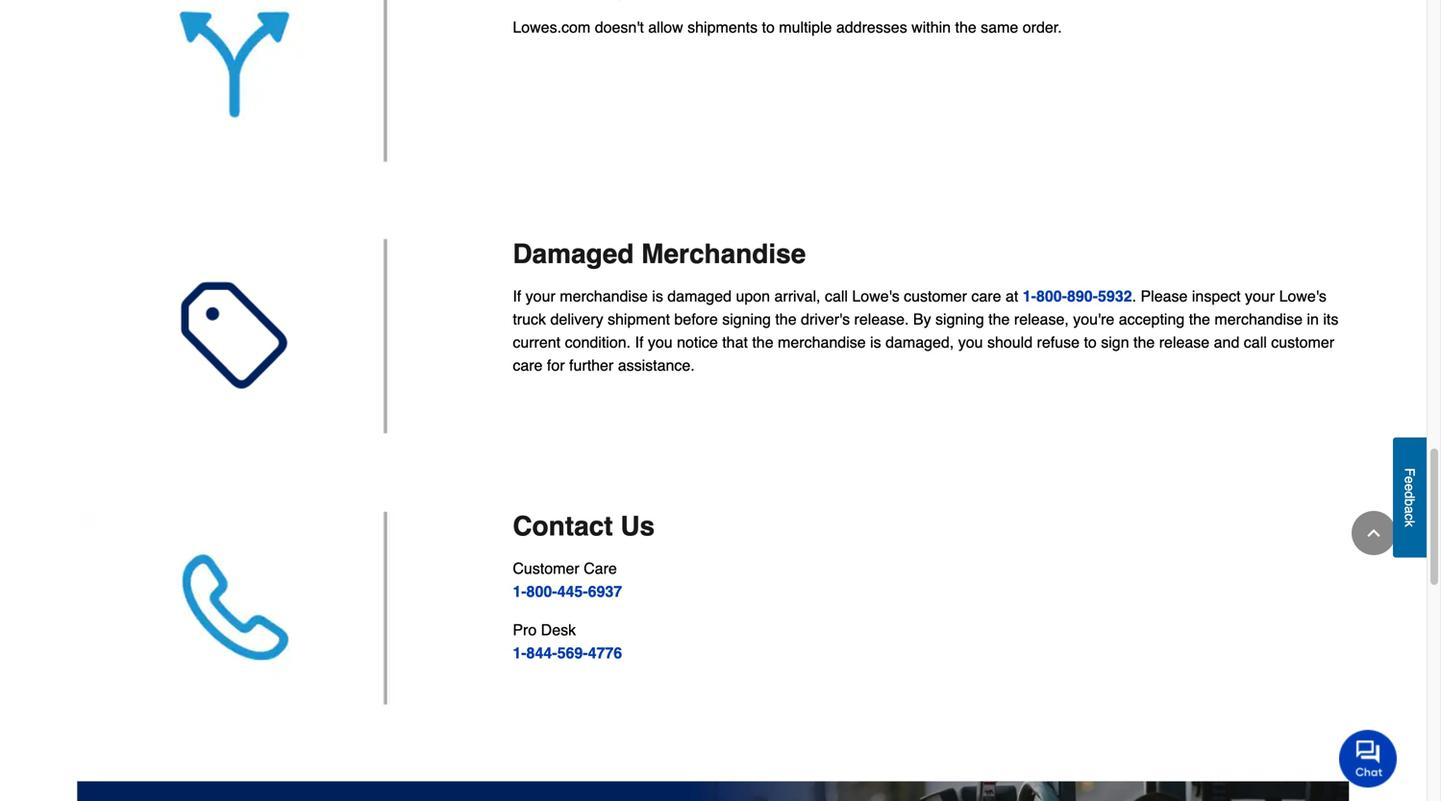 Task type: locate. For each thing, give the bounding box(es) containing it.
f e e d b a c k button
[[1393, 438, 1427, 558]]

1 vertical spatial merchandise
[[1215, 311, 1303, 329]]

if inside . please inspect your lowe's truck delivery shipment before signing the driver's release. by signing the release, you're accepting the merchandise in its current condition. if you notice that the merchandise is damaged, you should refuse to sign the release and call customer care for further assistance.
[[635, 334, 644, 352]]

pro
[[513, 622, 537, 639]]

. please inspect your lowe's truck delivery shipment before signing the driver's release. by signing the release, you're accepting the merchandise in its current condition. if you notice that the merchandise is damaged, you should refuse to sign the release and call customer care for further assistance.
[[513, 288, 1339, 375]]

is up shipment
[[652, 288, 663, 305]]

1- down customer
[[513, 583, 526, 601]]

care
[[971, 288, 1001, 305], [513, 357, 543, 375]]

1 lowe's from the left
[[852, 288, 900, 305]]

addresses
[[836, 18, 907, 36]]

the up release
[[1189, 311, 1210, 329]]

1 vertical spatial call
[[1244, 334, 1267, 352]]

signing right by
[[935, 311, 984, 329]]

your
[[526, 288, 556, 305], [1245, 288, 1275, 305]]

care
[[584, 560, 617, 578]]

0 vertical spatial customer
[[904, 288, 967, 305]]

0 vertical spatial to
[[762, 18, 775, 36]]

844-
[[526, 645, 557, 662]]

800-
[[1036, 288, 1067, 305], [526, 583, 557, 601]]

1 vertical spatial 800-
[[526, 583, 557, 601]]

1 horizontal spatial your
[[1245, 288, 1275, 305]]

f
[[1402, 468, 1418, 476]]

scroll to top element
[[1352, 511, 1396, 556]]

care inside . please inspect your lowe's truck delivery shipment before signing the driver's release. by signing the release, you're accepting the merchandise in its current condition. if you notice that the merchandise is damaged, you should refuse to sign the release and call customer care for further assistance.
[[513, 357, 543, 375]]

contact
[[513, 512, 613, 542]]

chat invite button image
[[1339, 730, 1398, 788]]

1 horizontal spatial to
[[1084, 334, 1097, 352]]

1 horizontal spatial call
[[1244, 334, 1267, 352]]

condition.
[[565, 334, 631, 352]]

call inside . please inspect your lowe's truck delivery shipment before signing the driver's release. by signing the release, you're accepting the merchandise in its current condition. if you notice that the merchandise is damaged, you should refuse to sign the release and call customer care for further assistance.
[[1244, 334, 1267, 352]]

customer up by
[[904, 288, 967, 305]]

1 horizontal spatial merchandise
[[778, 334, 866, 352]]

us
[[620, 512, 655, 542]]

1 horizontal spatial signing
[[935, 311, 984, 329]]

k
[[1402, 521, 1418, 527]]

merchandise up delivery
[[560, 288, 648, 305]]

1 horizontal spatial lowe's
[[1279, 288, 1327, 305]]

you up the "assistance."
[[648, 334, 673, 352]]

1 vertical spatial to
[[1084, 334, 1097, 352]]

its
[[1323, 311, 1339, 329]]

1 horizontal spatial is
[[870, 334, 881, 352]]

e up d
[[1402, 476, 1418, 484]]

current
[[513, 334, 561, 352]]

0 vertical spatial call
[[825, 288, 848, 305]]

call up "driver's"
[[825, 288, 848, 305]]

1- down pro
[[513, 645, 526, 662]]

d
[[1402, 491, 1418, 499]]

arrival,
[[774, 288, 821, 305]]

0 horizontal spatial signing
[[722, 311, 771, 329]]

merchandise up and
[[1215, 311, 1303, 329]]

lowe's up release. on the right
[[852, 288, 900, 305]]

merchandise down "driver's"
[[778, 334, 866, 352]]

care down the current
[[513, 357, 543, 375]]

inspect
[[1192, 288, 1241, 305]]

1 your from the left
[[526, 288, 556, 305]]

f e e d b a c k
[[1402, 468, 1418, 527]]

1 vertical spatial if
[[635, 334, 644, 352]]

0 vertical spatial if
[[513, 288, 521, 305]]

c
[[1402, 514, 1418, 521]]

800- down customer
[[526, 583, 557, 601]]

800- up release,
[[1036, 288, 1067, 305]]

customer down in
[[1271, 334, 1334, 352]]

1 horizontal spatial customer
[[1271, 334, 1334, 352]]

customer
[[904, 288, 967, 305], [1271, 334, 1334, 352]]

1-
[[1023, 288, 1036, 305], [513, 583, 526, 601], [513, 645, 526, 662]]

if down shipment
[[635, 334, 644, 352]]

lowes.com
[[513, 18, 591, 36]]

0 vertical spatial care
[[971, 288, 1001, 305]]

1- right at
[[1023, 288, 1036, 305]]

lowe's
[[852, 288, 900, 305], [1279, 288, 1327, 305]]

e up b on the right
[[1402, 484, 1418, 491]]

2 you from the left
[[958, 334, 983, 352]]

and
[[1214, 334, 1240, 352]]

0 horizontal spatial care
[[513, 357, 543, 375]]

the down arrival,
[[775, 311, 797, 329]]

is down release. on the right
[[870, 334, 881, 352]]

1 horizontal spatial care
[[971, 288, 1001, 305]]

1 horizontal spatial you
[[958, 334, 983, 352]]

same
[[981, 18, 1018, 36]]

if up truck
[[513, 288, 521, 305]]

to
[[762, 18, 775, 36], [1084, 334, 1097, 352]]

if
[[513, 288, 521, 305], [635, 334, 644, 352]]

1 horizontal spatial if
[[635, 334, 644, 352]]

call right and
[[1244, 334, 1267, 352]]

your right the 'inspect'
[[1245, 288, 1275, 305]]

2 horizontal spatial merchandise
[[1215, 311, 1303, 329]]

.
[[1132, 288, 1136, 305]]

assistance.
[[618, 357, 695, 375]]

2 vertical spatial merchandise
[[778, 334, 866, 352]]

within
[[912, 18, 951, 36]]

a double arrow icon. image
[[81, 0, 482, 162]]

0 horizontal spatial if
[[513, 288, 521, 305]]

1- inside pro desk 1-844-569-4776
[[513, 645, 526, 662]]

0 horizontal spatial your
[[526, 288, 556, 305]]

b
[[1402, 499, 1418, 506]]

at
[[1006, 288, 1018, 305]]

2 lowe's from the left
[[1279, 288, 1327, 305]]

1 vertical spatial 1-
[[513, 583, 526, 601]]

1-844-569-4776 link
[[513, 645, 622, 662]]

in
[[1307, 311, 1319, 329]]

call
[[825, 288, 848, 305], [1244, 334, 1267, 352]]

1 vertical spatial care
[[513, 357, 543, 375]]

0 horizontal spatial you
[[648, 334, 673, 352]]

sign
[[1101, 334, 1129, 352]]

800- inside customer care 1-800-445-6937
[[526, 583, 557, 601]]

is
[[652, 288, 663, 305], [870, 334, 881, 352]]

merchandise
[[641, 239, 806, 270]]

allow
[[648, 18, 683, 36]]

0 horizontal spatial call
[[825, 288, 848, 305]]

lowe's up in
[[1279, 288, 1327, 305]]

lowes.com doesn't allow shipments to multiple addresses within the same order.
[[513, 18, 1062, 36]]

0 vertical spatial 800-
[[1036, 288, 1067, 305]]

desk
[[541, 622, 576, 639]]

0 vertical spatial merchandise
[[560, 288, 648, 305]]

the
[[955, 18, 977, 36], [775, 311, 797, 329], [989, 311, 1010, 329], [1189, 311, 1210, 329], [752, 334, 774, 352], [1134, 334, 1155, 352]]

0 horizontal spatial lowe's
[[852, 288, 900, 305]]

to left multiple
[[762, 18, 775, 36]]

notice
[[677, 334, 718, 352]]

0 vertical spatial is
[[652, 288, 663, 305]]

a telephone handset icon. image
[[81, 512, 482, 705]]

signing down 'upon'
[[722, 311, 771, 329]]

2 vertical spatial 1-
[[513, 645, 526, 662]]

2 your from the left
[[1245, 288, 1275, 305]]

1 vertical spatial is
[[870, 334, 881, 352]]

truck
[[513, 311, 546, 329]]

1 vertical spatial customer
[[1271, 334, 1334, 352]]

the up the should
[[989, 311, 1010, 329]]

you left the should
[[958, 334, 983, 352]]

to down you're
[[1084, 334, 1097, 352]]

damaged merchandise
[[513, 239, 806, 270]]

e
[[1402, 476, 1418, 484], [1402, 484, 1418, 491]]

merchandise
[[560, 288, 648, 305], [1215, 311, 1303, 329], [778, 334, 866, 352]]

refuse
[[1037, 334, 1080, 352]]

signing
[[722, 311, 771, 329], [935, 311, 984, 329]]

ask about lowe's $20 truck delivery when you use your lowe's business credit card for deliveries. image
[[77, 782, 1350, 802]]

0 horizontal spatial 800-
[[526, 583, 557, 601]]

your up truck
[[526, 288, 556, 305]]

care left at
[[971, 288, 1001, 305]]

a price tag icon. image
[[81, 239, 482, 435]]

you
[[648, 334, 673, 352], [958, 334, 983, 352]]

1- inside customer care 1-800-445-6937
[[513, 583, 526, 601]]



Task type: describe. For each thing, give the bounding box(es) containing it.
2 e from the top
[[1402, 484, 1418, 491]]

0 vertical spatial 1-
[[1023, 288, 1036, 305]]

that
[[722, 334, 748, 352]]

1-800-445-6937 link
[[513, 583, 622, 601]]

multiple
[[779, 18, 832, 36]]

before
[[674, 311, 718, 329]]

569-
[[557, 645, 588, 662]]

is inside . please inspect your lowe's truck delivery shipment before signing the driver's release. by signing the release, you're accepting the merchandise in its current condition. if you notice that the merchandise is damaged, you should refuse to sign the release and call customer care for further assistance.
[[870, 334, 881, 352]]

damaged
[[667, 288, 732, 305]]

0 horizontal spatial merchandise
[[560, 288, 648, 305]]

if your merchandise is damaged upon arrival, call lowe's customer care at 1-800-890-5932
[[513, 288, 1132, 305]]

890-
[[1067, 288, 1098, 305]]

release
[[1159, 334, 1210, 352]]

release.
[[854, 311, 909, 329]]

customer inside . please inspect your lowe's truck delivery shipment before signing the driver's release. by signing the release, you're accepting the merchandise in its current condition. if you notice that the merchandise is damaged, you should refuse to sign the release and call customer care for further assistance.
[[1271, 334, 1334, 352]]

shipments
[[688, 18, 758, 36]]

to inside . please inspect your lowe's truck delivery shipment before signing the driver's release. by signing the release, you're accepting the merchandise in its current condition. if you notice that the merchandise is damaged, you should refuse to sign the release and call customer care for further assistance.
[[1084, 334, 1097, 352]]

1 e from the top
[[1402, 476, 1418, 484]]

chevron up image
[[1364, 524, 1383, 543]]

4776
[[588, 645, 622, 662]]

damaged
[[513, 239, 634, 270]]

a
[[1402, 506, 1418, 514]]

the right that
[[752, 334, 774, 352]]

2 signing from the left
[[935, 311, 984, 329]]

1 horizontal spatial 800-
[[1036, 288, 1067, 305]]

should
[[987, 334, 1033, 352]]

customer
[[513, 560, 579, 578]]

further
[[569, 357, 614, 375]]

the left the same
[[955, 18, 977, 36]]

driver's
[[801, 311, 850, 329]]

shipment
[[608, 311, 670, 329]]

please
[[1141, 288, 1188, 305]]

1- for customer care 1-800-445-6937
[[513, 583, 526, 601]]

upon
[[736, 288, 770, 305]]

contact us
[[513, 512, 655, 542]]

1-800-890-5932 link
[[1023, 288, 1132, 305]]

1 signing from the left
[[722, 311, 771, 329]]

release,
[[1014, 311, 1069, 329]]

customer care 1-800-445-6937
[[513, 560, 622, 601]]

your inside . please inspect your lowe's truck delivery shipment before signing the driver's release. by signing the release, you're accepting the merchandise in its current condition. if you notice that the merchandise is damaged, you should refuse to sign the release and call customer care for further assistance.
[[1245, 288, 1275, 305]]

6937
[[588, 583, 622, 601]]

delivery
[[550, 311, 603, 329]]

445-
[[557, 583, 588, 601]]

damaged,
[[886, 334, 954, 352]]

1- for pro desk 1-844-569-4776
[[513, 645, 526, 662]]

accepting
[[1119, 311, 1185, 329]]

lowe's inside . please inspect your lowe's truck delivery shipment before signing the driver's release. by signing the release, you're accepting the merchandise in its current condition. if you notice that the merchandise is damaged, you should refuse to sign the release and call customer care for further assistance.
[[1279, 288, 1327, 305]]

1 you from the left
[[648, 334, 673, 352]]

doesn't
[[595, 18, 644, 36]]

by
[[913, 311, 931, 329]]

pro desk 1-844-569-4776
[[513, 622, 622, 662]]

5932
[[1098, 288, 1132, 305]]

the down 'accepting' at top right
[[1134, 334, 1155, 352]]

0 horizontal spatial to
[[762, 18, 775, 36]]

you're
[[1073, 311, 1115, 329]]

0 horizontal spatial is
[[652, 288, 663, 305]]

0 horizontal spatial customer
[[904, 288, 967, 305]]

order.
[[1023, 18, 1062, 36]]

for
[[547, 357, 565, 375]]



Task type: vqa. For each thing, say whether or not it's contained in the screenshot.
the top Buffalo
no



